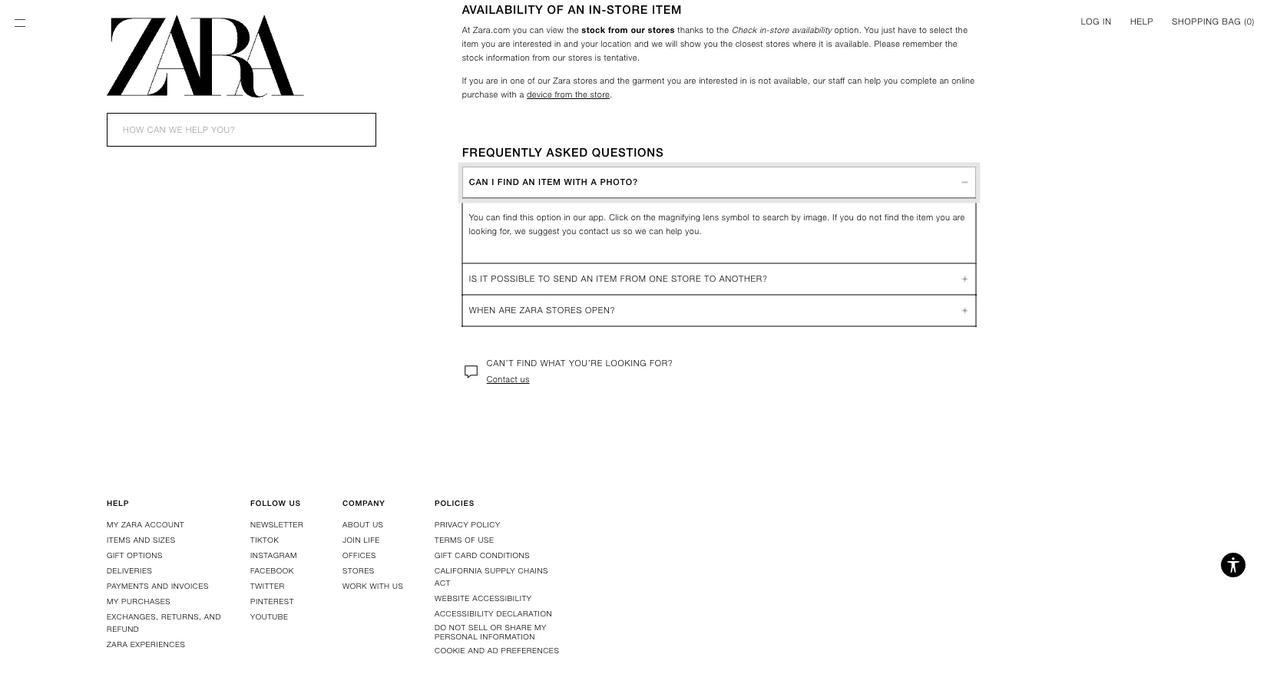 Task type: locate. For each thing, give the bounding box(es) containing it.
0 horizontal spatial of
[[465, 536, 476, 545]]

2 horizontal spatial we
[[652, 39, 663, 49]]

2 horizontal spatial item
[[652, 3, 682, 16]]

have
[[898, 25, 917, 35]]

when are zara stores open? button
[[463, 295, 976, 326]]

find inside can't find what you're looking for? contact us
[[517, 359, 538, 368]]

zara logo united states. image
[[107, 15, 304, 98]]

our left app.
[[573, 213, 586, 222]]

0 vertical spatial my
[[107, 520, 119, 529]]

you left just
[[864, 25, 879, 35]]

what
[[541, 359, 566, 368]]

and left ad
[[468, 646, 485, 655]]

1 vertical spatial store
[[590, 90, 610, 99]]

2 horizontal spatial and
[[204, 612, 221, 622]]

if up 'purchase'
[[462, 76, 467, 85]]

are up 'information'
[[498, 39, 510, 49]]

0 vertical spatial with
[[501, 90, 517, 99]]

facebook
[[250, 566, 294, 576]]

the down "tentative."
[[617, 76, 630, 85]]

symbol
[[722, 213, 750, 222]]

0 vertical spatial item
[[462, 39, 479, 49]]

1 vertical spatial with
[[370, 582, 390, 591]]

not left available,
[[759, 76, 771, 85]]

you inside the you can find this option in our app. click on the magnifying lens symbol to search by image. if you do not find the item you are looking for, we suggest you contact us so we can help you.
[[469, 213, 484, 222]]

0 vertical spatial store
[[770, 25, 789, 35]]

in down view
[[554, 39, 561, 49]]

to up remember
[[919, 25, 927, 35]]

zara right are
[[520, 306, 543, 315]]

my
[[107, 520, 119, 529], [107, 597, 119, 606]]

exchanges,
[[107, 612, 159, 622]]

looking
[[469, 226, 497, 236], [606, 359, 647, 368]]

item inside option. you just have to select the item you are interested in and your location and we will show you the closest stores where it is available. please remember the stock information from our stores is tentative.
[[462, 39, 479, 49]]

deliveries
[[107, 566, 152, 576]]

zara up items and sizes link
[[121, 520, 142, 529]]

to left search
[[752, 213, 760, 222]]

and up .
[[600, 76, 615, 85]]

purchase
[[462, 90, 498, 99]]

item down at
[[462, 39, 479, 49]]

1 horizontal spatial you
[[864, 25, 879, 35]]

from down "zara"
[[555, 90, 573, 99]]

store right one at the right top of page
[[671, 274, 701, 284]]

1 horizontal spatial is
[[750, 76, 756, 85]]

1 horizontal spatial with
[[501, 90, 517, 99]]

1 horizontal spatial not
[[870, 213, 882, 222]]

0 horizontal spatial interested
[[513, 39, 552, 49]]

and up "purchases"
[[152, 582, 169, 591]]

company
[[343, 499, 385, 508]]

not right do
[[870, 213, 882, 222]]

1 vertical spatial item
[[917, 213, 934, 222]]

you.
[[685, 226, 702, 236]]

stock up your
[[582, 25, 606, 35]]

1 vertical spatial you
[[469, 213, 484, 222]]

2 vertical spatial from
[[555, 90, 573, 99]]

facebook link
[[250, 566, 294, 576]]

1 horizontal spatial item
[[917, 213, 934, 222]]

looking inside the you can find this option in our app. click on the magnifying lens symbol to search by image. if you do not find the item you are looking for, we suggest you contact us so we can help you.
[[469, 226, 497, 236]]

0 vertical spatial zara
[[520, 306, 543, 315]]

contact
[[579, 226, 609, 236]]

1 vertical spatial if
[[833, 213, 837, 222]]

gift
[[107, 551, 124, 560]]

if right image.
[[833, 213, 837, 222]]

1 vertical spatial not
[[870, 213, 882, 222]]

an right find
[[523, 177, 536, 187]]

zara down refund
[[107, 640, 128, 649]]

0 vertical spatial you
[[864, 25, 879, 35]]

1 horizontal spatial store
[[671, 274, 701, 284]]

not inside the you can find this option in our app. click on the magnifying lens symbol to search by image. if you do not find the item you are looking for, we suggest you contact us so we can help you.
[[870, 213, 882, 222]]

0 vertical spatial interested
[[513, 39, 552, 49]]

on
[[631, 213, 641, 222]]

0 vertical spatial is
[[826, 39, 833, 49]]

life
[[364, 536, 380, 545]]

0 horizontal spatial store
[[607, 3, 648, 16]]

0 horizontal spatial help
[[107, 499, 129, 508]]

1 vertical spatial less image
[[956, 274, 974, 284]]

we right so
[[635, 226, 647, 236]]

1 horizontal spatial help
[[865, 76, 881, 85]]

open menu image
[[12, 15, 28, 31]]

location
[[601, 39, 632, 49]]

0 vertical spatial looking
[[469, 226, 497, 236]]

us
[[611, 226, 621, 236], [520, 375, 530, 384], [289, 499, 301, 508], [373, 520, 384, 529], [393, 582, 404, 591]]

0 vertical spatial help
[[865, 76, 881, 85]]

an
[[940, 76, 949, 85]]

looking left for,
[[469, 226, 497, 236]]

the right do
[[902, 213, 914, 222]]

from up of
[[533, 53, 550, 62]]

click
[[609, 213, 628, 222]]

2 vertical spatial item
[[596, 274, 618, 284]]

magnifying
[[659, 213, 701, 222]]

1 horizontal spatial stock
[[582, 25, 606, 35]]

in inside the you can find this option in our app. click on the magnifying lens symbol to search by image. if you do not find the item you are looking for, we suggest you contact us so we can help you.
[[564, 213, 571, 222]]

0 horizontal spatial with
[[370, 582, 390, 591]]

1 horizontal spatial to
[[752, 213, 760, 222]]

us right the work
[[393, 582, 404, 591]]

0 horizontal spatial looking
[[469, 226, 497, 236]]

an
[[568, 3, 585, 16], [523, 177, 536, 187], [581, 274, 593, 284]]

stores inside "if you are in one of our zara stores and the garment you are interested in is not available, our staff can help you complete an online purchase with a"
[[573, 76, 597, 85]]

1 vertical spatial item
[[538, 177, 561, 187]]

0 horizontal spatial you
[[469, 213, 484, 222]]

1 horizontal spatial to
[[704, 274, 717, 284]]

0 status
[[1247, 17, 1252, 26]]

1 vertical spatial store
[[671, 274, 701, 284]]

to up when are zara stores open? dropdown button
[[704, 274, 717, 284]]

questions
[[592, 145, 664, 159]]

in-
[[760, 25, 770, 35]]

accessibility up not
[[435, 609, 494, 619]]

0 horizontal spatial to
[[538, 274, 551, 284]]

our inside the you can find this option in our app. click on the magnifying lens symbol to search by image. if you do not find the item you are looking for, we suggest you contact us so we can help you.
[[573, 213, 586, 222]]

the down the select
[[945, 39, 958, 49]]

1 vertical spatial interested
[[699, 76, 738, 85]]

accessibility up the "accessibility declaration" link
[[473, 594, 532, 603]]

garment
[[632, 76, 665, 85]]

youtube
[[250, 612, 288, 622]]

tentative.
[[604, 53, 640, 62]]

we left will
[[652, 39, 663, 49]]

2 vertical spatial an
[[581, 274, 593, 284]]

stores up device from the store .
[[573, 76, 597, 85]]

with left a at left
[[501, 90, 517, 99]]

to
[[706, 25, 714, 35], [919, 25, 927, 35], [752, 213, 760, 222]]

preferences
[[501, 646, 559, 655]]

find left what
[[517, 359, 538, 368]]

are up 'purchase'
[[486, 76, 498, 85]]

stock down at
[[462, 53, 484, 62]]

can
[[530, 25, 544, 35], [848, 76, 862, 85], [486, 213, 500, 222], [649, 226, 663, 236]]

help up my zara account link
[[107, 499, 129, 508]]

0 horizontal spatial not
[[759, 76, 771, 85]]

item left from
[[596, 274, 618, 284]]

zara
[[520, 306, 543, 315], [121, 520, 142, 529], [107, 640, 128, 649]]

1 horizontal spatial looking
[[606, 359, 647, 368]]

youtube link
[[250, 612, 288, 622]]

2 vertical spatial is
[[750, 76, 756, 85]]

information
[[486, 53, 530, 62]]

and
[[564, 39, 579, 49], [634, 39, 649, 49], [600, 76, 615, 85], [468, 646, 485, 655]]

item right do
[[917, 213, 934, 222]]

2 horizontal spatial from
[[608, 25, 628, 35]]

are down show
[[684, 76, 696, 85]]

of up view
[[547, 3, 564, 16]]

and
[[133, 536, 150, 545], [152, 582, 169, 591], [204, 612, 221, 622]]

send
[[553, 274, 578, 284]]

you down can
[[469, 213, 484, 222]]

us right follow at left
[[289, 499, 301, 508]]

stock
[[582, 25, 606, 35], [462, 53, 484, 62]]

1 vertical spatial and
[[152, 582, 169, 591]]

my purchases link
[[107, 597, 171, 606]]

help right staff
[[865, 76, 881, 85]]

0 horizontal spatial and
[[133, 536, 150, 545]]

item left with
[[538, 177, 561, 187]]

are
[[499, 306, 517, 315]]

and left your
[[564, 39, 579, 49]]

can down magnifying
[[649, 226, 663, 236]]

1 vertical spatial an
[[523, 177, 536, 187]]

is right it
[[826, 39, 833, 49]]

open?
[[585, 306, 615, 315]]

our left staff
[[813, 76, 826, 85]]

1 vertical spatial help
[[666, 226, 683, 236]]

is it possible to send an item from one store to another? button
[[463, 264, 976, 294]]

with
[[501, 90, 517, 99], [370, 582, 390, 591]]

0 vertical spatial not
[[759, 76, 771, 85]]

another?
[[720, 274, 768, 284]]

2 vertical spatial zara
[[107, 640, 128, 649]]

privacy
[[435, 520, 469, 529]]

store up at zara.com you can view the stock from our stores thanks to the check in-store availability at the top of page
[[607, 3, 648, 16]]

and up options
[[133, 536, 150, 545]]

help right in
[[1130, 17, 1154, 26]]

in right option
[[564, 213, 571, 222]]

in
[[1103, 17, 1112, 26]]

we inside option. you just have to select the item you are interested in and your location and we will show you the closest stores where it is available. please remember the stock information from our stores is tentative.
[[652, 39, 663, 49]]

california supply chains act link
[[435, 566, 548, 588]]

0 horizontal spatial stock
[[462, 53, 484, 62]]

item inside is it possible to send an item from one store to another? dropdown button
[[596, 274, 618, 284]]

not inside "if you are in one of our zara stores and the garment you are interested in is not available, our staff can help you complete an online purchase with a"
[[759, 76, 771, 85]]

1 vertical spatial of
[[465, 536, 476, 545]]

my up items
[[107, 520, 119, 529]]

and right returns, on the left bottom of the page
[[204, 612, 221, 622]]

in-
[[589, 3, 607, 16]]

1 vertical spatial from
[[533, 53, 550, 62]]

store down "tentative."
[[590, 90, 610, 99]]

is down your
[[595, 53, 601, 62]]

0 vertical spatial an
[[568, 3, 585, 16]]

or
[[491, 623, 502, 632]]

work
[[343, 582, 367, 591]]

0 horizontal spatial if
[[462, 76, 467, 85]]

store left availability at the top
[[770, 25, 789, 35]]

1 horizontal spatial store
[[770, 25, 789, 35]]

us left so
[[611, 226, 621, 236]]

show
[[680, 39, 701, 49]]

are up plus image
[[953, 213, 965, 222]]

1 horizontal spatial help
[[1130, 17, 1154, 26]]

1 vertical spatial looking
[[606, 359, 647, 368]]

conditions
[[480, 551, 530, 560]]

0 vertical spatial stock
[[582, 25, 606, 35]]

act
[[435, 579, 451, 588]]

1 horizontal spatial if
[[833, 213, 837, 222]]

find
[[503, 213, 517, 222], [885, 213, 899, 222], [517, 359, 538, 368]]

remember
[[903, 39, 943, 49]]

can inside "if you are in one of our zara stores and the garment you are interested in is not available, our staff can help you complete an online purchase with a"
[[848, 76, 862, 85]]

1 vertical spatial stock
[[462, 53, 484, 62]]

for?
[[650, 359, 673, 368]]

1 horizontal spatial of
[[547, 3, 564, 16]]

1 vertical spatial my
[[107, 597, 119, 606]]

with inside about us join life offices stores work with us
[[370, 582, 390, 591]]

log in link
[[1081, 15, 1112, 28]]

instagram
[[250, 551, 297, 560]]

to left send
[[538, 274, 551, 284]]

gift card conditions link
[[435, 551, 530, 560]]

so
[[623, 226, 633, 236]]

0 horizontal spatial item
[[462, 39, 479, 49]]

check
[[732, 25, 757, 35]]

it
[[480, 274, 488, 284]]

declaration
[[497, 609, 552, 619]]

2 vertical spatial and
[[204, 612, 221, 622]]

an right send
[[581, 274, 593, 284]]

item up at zara.com you can view the stock from our stores thanks to the check in-store availability at the top of page
[[652, 3, 682, 16]]

from up location
[[608, 25, 628, 35]]

stores up will
[[648, 25, 675, 35]]

our up "zara"
[[553, 53, 566, 62]]

1 horizontal spatial interested
[[699, 76, 738, 85]]

0 horizontal spatial we
[[515, 226, 526, 236]]

the right the select
[[956, 25, 968, 35]]

interested down option. you just have to select the item you are interested in and your location and we will show you the closest stores where it is available. please remember the stock information from our stores is tentative.
[[699, 76, 738, 85]]

help
[[1130, 17, 1154, 26], [107, 499, 129, 508]]

use
[[478, 536, 494, 545]]

0 vertical spatial item
[[652, 3, 682, 16]]

is down closest
[[750, 76, 756, 85]]

card
[[455, 551, 477, 560]]

2 to from the left
[[704, 274, 717, 284]]

interested inside "if you are in one of our zara stores and the garment you are interested in is not available, our staff can help you complete an online purchase with a"
[[699, 76, 738, 85]]

us right contact
[[520, 375, 530, 384]]

our inside option. you just have to select the item you are interested in and your location and we will show you the closest stores where it is available. please remember the stock information from our stores is tentative.
[[553, 53, 566, 62]]

interested down view
[[513, 39, 552, 49]]

is inside "if you are in one of our zara stores and the garment you are interested in is not available, our staff can help you complete an online purchase with a"
[[750, 76, 756, 85]]

0 vertical spatial from
[[608, 25, 628, 35]]

0 vertical spatial store
[[607, 3, 648, 16]]

help down magnifying
[[666, 226, 683, 236]]

less image for when are zara stores open?
[[956, 306, 974, 315]]

our right of
[[538, 76, 551, 85]]

we right for,
[[515, 226, 526, 236]]

1 horizontal spatial we
[[635, 226, 647, 236]]

1 horizontal spatial item
[[596, 274, 618, 284]]

2 horizontal spatial to
[[919, 25, 927, 35]]

an left in-
[[568, 3, 585, 16]]

of inside privacy policy terms of use gift card conditions california supply chains act website accessibility accessibility declaration do not sell or share my personal information cookie and ad preferences
[[465, 536, 476, 545]]

search
[[763, 213, 789, 222]]

looking left for?
[[606, 359, 647, 368]]

0 horizontal spatial help
[[666, 226, 683, 236]]

less image
[[961, 173, 970, 191], [956, 274, 974, 284], [956, 306, 974, 315]]

0 vertical spatial if
[[462, 76, 467, 85]]

less image inside when are zara stores open? dropdown button
[[956, 306, 974, 315]]

with right the work
[[370, 582, 390, 591]]

0 vertical spatial less image
[[961, 173, 970, 191]]

my down payments
[[107, 597, 119, 606]]

help inside the you can find this option in our app. click on the magnifying lens symbol to search by image. if you do not find the item you are looking for, we suggest you contact us so we can help you.
[[666, 226, 683, 236]]

1 vertical spatial is
[[595, 53, 601, 62]]

0 horizontal spatial item
[[538, 177, 561, 187]]

0 horizontal spatial from
[[533, 53, 550, 62]]

can right staff
[[848, 76, 862, 85]]

2 vertical spatial less image
[[956, 306, 974, 315]]

stock inside option. you just have to select the item you are interested in and your location and we will show you the closest stores where it is available. please remember the stock information from our stores is tentative.
[[462, 53, 484, 62]]

of down privacy policy link
[[465, 536, 476, 545]]

to right thanks
[[706, 25, 714, 35]]

2 horizontal spatial is
[[826, 39, 833, 49]]

the left .
[[575, 90, 588, 99]]

you're
[[569, 359, 603, 368]]

newsletter tiktok instagram facebook twitter pinterest youtube
[[250, 520, 304, 622]]

item
[[462, 39, 479, 49], [917, 213, 934, 222]]



Task type: vqa. For each thing, say whether or not it's contained in the screenshot.
Follow us
yes



Task type: describe. For each thing, give the bounding box(es) containing it.
follow
[[250, 499, 286, 508]]

availability
[[462, 3, 543, 16]]

stores
[[546, 306, 582, 315]]

privacy policy link
[[435, 520, 501, 529]]

find right do
[[885, 213, 899, 222]]

How can we help you? search field
[[107, 113, 376, 147]]

1 vertical spatial zara
[[121, 520, 142, 529]]

is it possible to send an item from one store to another?
[[469, 274, 768, 284]]

stores
[[343, 566, 375, 576]]

availability
[[792, 25, 832, 35]]

suggest
[[529, 226, 560, 236]]

available,
[[774, 76, 810, 85]]

from inside option. you just have to select the item you are interested in and your location and we will show you the closest stores where it is available. please remember the stock information from our stores is tentative.
[[533, 53, 550, 62]]

and down at zara.com you can view the stock from our stores thanks to the check in-store availability at the top of page
[[634, 39, 649, 49]]

accessibility image
[[1218, 550, 1249, 581]]

deliveries link
[[107, 566, 152, 576]]

us inside the you can find this option in our app. click on the magnifying lens symbol to search by image. if you do not find the item you are looking for, we suggest you contact us so we can help you.
[[611, 226, 621, 236]]

log in
[[1081, 17, 1112, 26]]

my
[[535, 623, 547, 632]]

account
[[145, 520, 185, 529]]

0 vertical spatial accessibility
[[473, 594, 532, 603]]

not
[[449, 623, 466, 632]]

device
[[527, 90, 552, 99]]

you can find this option in our app. click on the magnifying lens symbol to search by image. if you do not find the item you are looking for, we suggest you contact us so we can help you.
[[469, 213, 968, 236]]

us inside can't find what you're looking for? contact us
[[520, 375, 530, 384]]

you inside option. you just have to select the item you are interested in and your location and we will show you the closest stores where it is available. please remember the stock information from our stores is tentative.
[[864, 25, 879, 35]]

interested inside option. you just have to select the item you are interested in and your location and we will show you the closest stores where it is available. please remember the stock information from our stores is tentative.
[[513, 39, 552, 49]]

1 to from the left
[[538, 274, 551, 284]]

find up for,
[[503, 213, 517, 222]]

1 horizontal spatial and
[[152, 582, 169, 591]]

zara inside dropdown button
[[520, 306, 543, 315]]

to inside option. you just have to select the item you are interested in and your location and we will show you the closest stores where it is available. please remember the stock information from our stores is tentative.
[[919, 25, 927, 35]]

payments
[[107, 582, 149, 591]]

where
[[793, 39, 816, 49]]

device from the store link
[[527, 90, 610, 99]]

1 vertical spatial accessibility
[[435, 609, 494, 619]]

)
[[1252, 17, 1255, 26]]

availability of an in-store item element
[[462, 2, 978, 114]]

policy
[[471, 520, 501, 529]]

work with us link
[[343, 582, 404, 591]]

just
[[882, 25, 896, 35]]

do
[[857, 213, 867, 222]]

for,
[[500, 226, 512, 236]]

stores down in- at the right top
[[766, 39, 790, 49]]

is
[[469, 274, 477, 284]]

app.
[[589, 213, 607, 222]]

(
[[1244, 17, 1247, 26]]

website
[[435, 594, 470, 603]]

and inside privacy policy terms of use gift card conditions california supply chains act website accessibility accessibility declaration do not sell or share my personal information cookie and ad preferences
[[468, 646, 485, 655]]

if you are in one of our zara stores and the garment you are interested in is not available, our staff can help you complete an online purchase with a
[[462, 76, 978, 99]]

asked
[[547, 145, 588, 159]]

option
[[537, 213, 561, 222]]

one
[[649, 274, 668, 284]]

stores down your
[[568, 53, 592, 62]]

plus image
[[961, 301, 970, 320]]

are inside the you can find this option in our app. click on the magnifying lens symbol to search by image. if you do not find the item you are looking for, we suggest you contact us so we can help you.
[[953, 213, 965, 222]]

cookie
[[435, 646, 466, 655]]

twitter link
[[250, 582, 285, 591]]

store inside dropdown button
[[671, 274, 701, 284]]

exchanges, returns, and refund link
[[107, 612, 221, 634]]

join
[[343, 536, 361, 545]]

frequently
[[462, 145, 543, 159]]

gift options link
[[107, 551, 163, 560]]

help inside "if you are in one of our zara stores and the garment you are interested in is not available, our staff can help you complete an online purchase with a"
[[865, 76, 881, 85]]

item inside can i find an item with a photo? dropdown button
[[538, 177, 561, 187]]

log
[[1081, 17, 1100, 26]]

the left check
[[717, 25, 729, 35]]

instagram link
[[250, 551, 297, 560]]

offices
[[343, 551, 376, 560]]

bag
[[1222, 17, 1241, 26]]

chains
[[518, 566, 548, 576]]

about us link
[[343, 520, 384, 529]]

an inside dropdown button
[[581, 274, 593, 284]]

at zara.com you can view the stock from our stores thanks to the check in-store availability
[[462, 25, 832, 35]]

item inside availability of an in-store item element
[[652, 3, 682, 16]]

0 horizontal spatial is
[[595, 53, 601, 62]]

returns,
[[161, 612, 202, 622]]

0 vertical spatial help
[[1130, 17, 1154, 26]]

twitter
[[250, 582, 285, 591]]

supply
[[485, 566, 515, 576]]

by
[[792, 213, 801, 222]]

possible
[[491, 274, 535, 284]]

less image inside can i find an item with a photo? dropdown button
[[961, 173, 970, 191]]

image.
[[804, 213, 830, 222]]

to inside the you can find this option in our app. click on the magnifying lens symbol to search by image. if you do not find the item you are looking for, we suggest you contact us so we can help you.
[[752, 213, 760, 222]]

if inside the you can find this option in our app. click on the magnifying lens symbol to search by image. if you do not find the item you are looking for, we suggest you contact us so we can help you.
[[833, 213, 837, 222]]

and inside "if you are in one of our zara stores and the garment you are interested in is not available, our staff can help you complete an online purchase with a"
[[600, 76, 615, 85]]

an inside dropdown button
[[523, 177, 536, 187]]

the down check
[[721, 39, 733, 49]]

refund
[[107, 625, 139, 634]]

less image for is it possible to send an item from one store to another?
[[956, 274, 974, 284]]

items and sizes link
[[107, 536, 176, 545]]

in left one
[[501, 76, 508, 85]]

2 my from the top
[[107, 597, 119, 606]]

zara
[[553, 76, 571, 85]]

share
[[505, 623, 532, 632]]

a
[[520, 90, 524, 99]]

sell
[[469, 623, 488, 632]]

1 horizontal spatial from
[[555, 90, 573, 99]]

online
[[952, 76, 975, 85]]

0 vertical spatial of
[[547, 3, 564, 16]]

us up life
[[373, 520, 384, 529]]

0 vertical spatial and
[[133, 536, 150, 545]]

options
[[127, 551, 163, 560]]

are inside option. you just have to select the item you are interested in and your location and we will show you the closest stores where it is available. please remember the stock information from our stores is tentative.
[[498, 39, 510, 49]]

can i find an item with a photo? button
[[463, 167, 976, 198]]

offices link
[[343, 551, 376, 560]]

frequently asked questions
[[462, 145, 664, 159]]

my zara account link
[[107, 520, 185, 529]]

our up location
[[631, 25, 645, 35]]

can
[[469, 177, 489, 187]]

shopping
[[1172, 17, 1219, 26]]

1 vertical spatial help
[[107, 499, 129, 508]]

with inside "if you are in one of our zara stores and the garment you are interested in is not available, our staff can help you complete an online purchase with a"
[[501, 90, 517, 99]]

policies
[[435, 499, 475, 508]]

terms of use link
[[435, 536, 494, 545]]

0 horizontal spatial store
[[590, 90, 610, 99]]

in inside option. you just have to select the item you are interested in and your location and we will show you the closest stores where it is available. please remember the stock information from our stores is tentative.
[[554, 39, 561, 49]]

thanks
[[678, 25, 704, 35]]

0 horizontal spatial to
[[706, 25, 714, 35]]

ad
[[488, 646, 499, 655]]

in down closest
[[740, 76, 747, 85]]

can up for,
[[486, 213, 500, 222]]

if inside "if you are in one of our zara stores and the garment you are interested in is not available, our staff can help you complete an online purchase with a"
[[462, 76, 467, 85]]

1 my from the top
[[107, 520, 119, 529]]

plus image
[[961, 270, 970, 288]]

shopping bag ( 0 )
[[1172, 17, 1255, 26]]

can left view
[[530, 25, 544, 35]]

the right view
[[567, 25, 579, 35]]

zara.com
[[473, 25, 510, 35]]

the inside "if you are in one of our zara stores and the garment you are interested in is not available, our staff can help you complete an online purchase with a"
[[617, 76, 630, 85]]

device from the store .
[[527, 90, 613, 99]]

the right 'on'
[[644, 213, 656, 222]]

item inside the you can find this option in our app. click on the magnifying lens symbol to search by image. if you do not find the item you are looking for, we suggest you contact us so we can help you.
[[917, 213, 934, 222]]

looking inside can't find what you're looking for? contact us
[[606, 359, 647, 368]]

it
[[819, 39, 824, 49]]

california
[[435, 566, 482, 576]]

closest
[[736, 39, 763, 49]]



